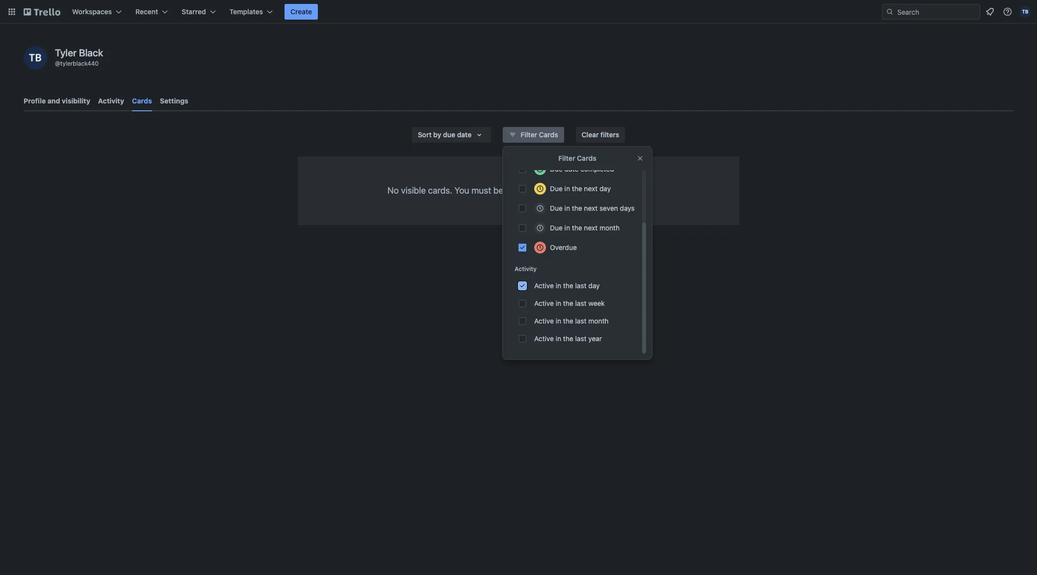 Task type: locate. For each thing, give the bounding box(es) containing it.
templates
[[230, 7, 263, 16]]

in up active in the last week
[[556, 282, 562, 290]]

profile
[[24, 97, 46, 105]]

the for active in the last year
[[563, 335, 574, 343]]

activity up active in the last day
[[515, 266, 537, 273]]

last for day
[[575, 282, 587, 290]]

in up the overdue
[[565, 224, 570, 232]]

recent button
[[130, 4, 174, 20]]

1 due from the top
[[550, 165, 563, 173]]

sort by due date
[[418, 131, 472, 139]]

0 horizontal spatial to
[[533, 186, 541, 196]]

workspaces button
[[66, 4, 128, 20]]

workspaces
[[72, 7, 112, 16]]

active up active in the last year
[[535, 317, 554, 325]]

profile and visibility
[[24, 97, 90, 105]]

a
[[543, 186, 548, 196]]

activity left cards link
[[98, 97, 124, 105]]

1 active from the top
[[535, 282, 554, 290]]

Search field
[[894, 4, 980, 19]]

1 horizontal spatial date
[[565, 165, 579, 173]]

cards inside button
[[539, 131, 558, 139]]

1 vertical spatial filter cards
[[559, 154, 597, 162]]

active for active in the last month
[[535, 317, 554, 325]]

2 last from the top
[[575, 299, 587, 308]]

0 vertical spatial date
[[457, 131, 472, 139]]

due for due in the next day
[[550, 185, 563, 193]]

cards right the activity link
[[132, 97, 152, 105]]

2 active from the top
[[535, 299, 554, 308]]

recent
[[135, 7, 158, 16]]

last down active in the last week
[[575, 317, 587, 325]]

activity
[[98, 97, 124, 105], [515, 266, 537, 273]]

you
[[455, 186, 469, 196]]

to right it
[[590, 186, 598, 196]]

1 last from the top
[[575, 282, 587, 290]]

active for active in the last day
[[535, 282, 554, 290]]

no visible cards. you must be added to a card for it to appear here.
[[388, 186, 650, 196]]

to left a
[[533, 186, 541, 196]]

profile and visibility link
[[24, 92, 90, 110]]

1 horizontal spatial filter
[[559, 154, 576, 162]]

1 vertical spatial cards
[[539, 131, 558, 139]]

it
[[583, 186, 588, 196]]

in for due in the next day
[[565, 185, 570, 193]]

to
[[533, 186, 541, 196], [590, 186, 598, 196]]

day
[[600, 185, 611, 193], [589, 282, 600, 290]]

the down for
[[572, 204, 582, 213]]

2 next from the top
[[584, 204, 598, 213]]

due right a
[[550, 185, 563, 193]]

0 notifications image
[[985, 6, 996, 18]]

tyler black (tylerblack440) image right open information menu image
[[1020, 6, 1032, 18]]

the up active in the last year
[[563, 317, 574, 325]]

date
[[457, 131, 472, 139], [565, 165, 579, 173]]

day up the seven
[[600, 185, 611, 193]]

0 vertical spatial tyler black (tylerblack440) image
[[1020, 6, 1032, 18]]

3 last from the top
[[575, 317, 587, 325]]

2 vertical spatial next
[[584, 224, 598, 232]]

1 next from the top
[[584, 185, 598, 193]]

days
[[620, 204, 635, 213]]

in down active in the last day
[[556, 299, 562, 308]]

1 horizontal spatial cards
[[539, 131, 558, 139]]

active in the last month
[[535, 317, 609, 325]]

create button
[[285, 4, 318, 20]]

active in the last year
[[535, 335, 602, 343]]

4 due from the top
[[550, 224, 563, 232]]

0 horizontal spatial filter cards
[[521, 131, 558, 139]]

active
[[535, 282, 554, 290], [535, 299, 554, 308], [535, 317, 554, 325], [535, 335, 554, 343]]

due down card
[[550, 204, 563, 213]]

the down active in the last day
[[563, 299, 574, 308]]

1 horizontal spatial tyler black (tylerblack440) image
[[1020, 6, 1032, 18]]

in for due in the next month
[[565, 224, 570, 232]]

filter cards inside button
[[521, 131, 558, 139]]

in
[[565, 185, 570, 193], [565, 204, 570, 213], [565, 224, 570, 232], [556, 282, 562, 290], [556, 299, 562, 308], [556, 317, 562, 325], [556, 335, 562, 343]]

month down week
[[589, 317, 609, 325]]

date up "due in the next day"
[[565, 165, 579, 173]]

starred button
[[176, 4, 222, 20]]

and
[[47, 97, 60, 105]]

the down active in the last month
[[563, 335, 574, 343]]

close popover image
[[637, 155, 644, 162]]

active for active in the last week
[[535, 299, 554, 308]]

1 horizontal spatial to
[[590, 186, 598, 196]]

the for due in the next seven days
[[572, 204, 582, 213]]

last up active in the last week
[[575, 282, 587, 290]]

due
[[550, 165, 563, 173], [550, 185, 563, 193], [550, 204, 563, 213], [550, 224, 563, 232]]

next down due in the next seven days
[[584, 224, 598, 232]]

last left week
[[575, 299, 587, 308]]

1 vertical spatial day
[[589, 282, 600, 290]]

create
[[291, 7, 312, 16]]

filter inside button
[[521, 131, 537, 139]]

day up week
[[589, 282, 600, 290]]

sort by due date button
[[412, 127, 491, 143]]

active down active in the last month
[[535, 335, 554, 343]]

filter
[[521, 131, 537, 139], [559, 154, 576, 162]]

tyler black (tylerblack440) image left @
[[24, 46, 47, 70]]

last left 'year'
[[575, 335, 587, 343]]

last for year
[[575, 335, 587, 343]]

day for due in the next day
[[600, 185, 611, 193]]

last for week
[[575, 299, 587, 308]]

the up the overdue
[[572, 224, 582, 232]]

due up card
[[550, 165, 563, 173]]

1 horizontal spatial filter cards
[[559, 154, 597, 162]]

0 vertical spatial next
[[584, 185, 598, 193]]

tyler black (tylerblack440) image inside primary 'element'
[[1020, 6, 1032, 18]]

by
[[434, 131, 442, 139]]

active up active in the last week
[[535, 282, 554, 290]]

1 vertical spatial next
[[584, 204, 598, 213]]

next left the seven
[[584, 204, 598, 213]]

0 horizontal spatial tyler black (tylerblack440) image
[[24, 46, 47, 70]]

0 horizontal spatial filter
[[521, 131, 537, 139]]

in down active in the last month
[[556, 335, 562, 343]]

next
[[584, 185, 598, 193], [584, 204, 598, 213], [584, 224, 598, 232]]

card
[[550, 186, 568, 196]]

due up the overdue
[[550, 224, 563, 232]]

cards.
[[428, 186, 453, 196]]

the for due in the next month
[[572, 224, 582, 232]]

sort
[[418, 131, 432, 139]]

next for month
[[584, 224, 598, 232]]

0 horizontal spatial cards
[[132, 97, 152, 105]]

1 horizontal spatial activity
[[515, 266, 537, 273]]

0 vertical spatial filter
[[521, 131, 537, 139]]

clear filters
[[582, 131, 620, 139]]

in left it
[[565, 185, 570, 193]]

settings link
[[160, 92, 188, 110]]

due in the next day
[[550, 185, 611, 193]]

month
[[600, 224, 620, 232], [589, 317, 609, 325]]

in for active in the last year
[[556, 335, 562, 343]]

0 vertical spatial month
[[600, 224, 620, 232]]

black
[[79, 47, 103, 58]]

the left it
[[572, 185, 582, 193]]

the
[[572, 185, 582, 193], [572, 204, 582, 213], [572, 224, 582, 232], [563, 282, 574, 290], [563, 299, 574, 308], [563, 317, 574, 325], [563, 335, 574, 343]]

3 due from the top
[[550, 204, 563, 213]]

1 vertical spatial activity
[[515, 266, 537, 273]]

4 last from the top
[[575, 335, 587, 343]]

month down the seven
[[600, 224, 620, 232]]

the up active in the last week
[[563, 282, 574, 290]]

due date completed
[[550, 165, 614, 173]]

2 vertical spatial cards
[[577, 154, 597, 162]]

cards
[[132, 97, 152, 105], [539, 131, 558, 139], [577, 154, 597, 162]]

1 vertical spatial tyler black (tylerblack440) image
[[24, 46, 47, 70]]

templates button
[[224, 4, 279, 20]]

next right for
[[584, 185, 598, 193]]

0 vertical spatial cards
[[132, 97, 152, 105]]

active down active in the last day
[[535, 299, 554, 308]]

completed
[[581, 165, 614, 173]]

0 horizontal spatial date
[[457, 131, 472, 139]]

activity link
[[98, 92, 124, 110]]

year
[[589, 335, 602, 343]]

date right the due
[[457, 131, 472, 139]]

0 vertical spatial day
[[600, 185, 611, 193]]

4 active from the top
[[535, 335, 554, 343]]

last
[[575, 282, 587, 290], [575, 299, 587, 308], [575, 317, 587, 325], [575, 335, 587, 343]]

0 vertical spatial filter cards
[[521, 131, 558, 139]]

2 due from the top
[[550, 185, 563, 193]]

search image
[[886, 8, 894, 16]]

tyler black (tylerblack440) image
[[1020, 6, 1032, 18], [24, 46, 47, 70]]

filter cards
[[521, 131, 558, 139], [559, 154, 597, 162]]

visible
[[401, 186, 426, 196]]

due in the next seven days
[[550, 204, 635, 213]]

in down for
[[565, 204, 570, 213]]

1 vertical spatial month
[[589, 317, 609, 325]]

0 vertical spatial activity
[[98, 97, 124, 105]]

cards up due date completed
[[577, 154, 597, 162]]

@
[[55, 60, 60, 67]]

3 next from the top
[[584, 224, 598, 232]]

due for due date completed
[[550, 165, 563, 173]]

cards left clear
[[539, 131, 558, 139]]

month for active in the last month
[[589, 317, 609, 325]]

last for month
[[575, 317, 587, 325]]

in up active in the last year
[[556, 317, 562, 325]]

cards link
[[132, 92, 152, 111]]

3 active from the top
[[535, 317, 554, 325]]



Task type: describe. For each thing, give the bounding box(es) containing it.
must
[[472, 186, 491, 196]]

active in the last week
[[535, 299, 605, 308]]

for
[[570, 186, 581, 196]]

here.
[[630, 186, 650, 196]]

week
[[589, 299, 605, 308]]

1 vertical spatial date
[[565, 165, 579, 173]]

appear
[[600, 186, 628, 196]]

settings
[[160, 97, 188, 105]]

active for active in the last year
[[535, 335, 554, 343]]

1 vertical spatial filter
[[559, 154, 576, 162]]

tyler black @ tylerblack440
[[55, 47, 103, 67]]

next for day
[[584, 185, 598, 193]]

date inside popup button
[[457, 131, 472, 139]]

tylerblack440
[[60, 60, 99, 67]]

the for active in the last day
[[563, 282, 574, 290]]

filter cards button
[[503, 127, 564, 143]]

clear filters button
[[576, 127, 625, 143]]

next for seven
[[584, 204, 598, 213]]

no
[[388, 186, 399, 196]]

due
[[443, 131, 456, 139]]

the for due in the next day
[[572, 185, 582, 193]]

2 horizontal spatial cards
[[577, 154, 597, 162]]

open information menu image
[[1003, 7, 1013, 17]]

in for due in the next seven days
[[565, 204, 570, 213]]

the for active in the last month
[[563, 317, 574, 325]]

1 to from the left
[[533, 186, 541, 196]]

in for active in the last day
[[556, 282, 562, 290]]

visibility
[[62, 97, 90, 105]]

day for active in the last day
[[589, 282, 600, 290]]

added
[[506, 186, 531, 196]]

month for due in the next month
[[600, 224, 620, 232]]

due in the next month
[[550, 224, 620, 232]]

in for active in the last week
[[556, 299, 562, 308]]

tyler
[[55, 47, 77, 58]]

back to home image
[[24, 4, 60, 20]]

2 to from the left
[[590, 186, 598, 196]]

in for active in the last month
[[556, 317, 562, 325]]

starred
[[182, 7, 206, 16]]

overdue
[[550, 243, 577, 252]]

seven
[[600, 204, 618, 213]]

clear
[[582, 131, 599, 139]]

due for due in the next seven days
[[550, 204, 563, 213]]

due for due in the next month
[[550, 224, 563, 232]]

active in the last day
[[535, 282, 600, 290]]

the for active in the last week
[[563, 299, 574, 308]]

be
[[494, 186, 504, 196]]

0 horizontal spatial activity
[[98, 97, 124, 105]]

primary element
[[0, 0, 1038, 24]]

filters
[[601, 131, 620, 139]]



Task type: vqa. For each thing, say whether or not it's contained in the screenshot.
1st next from the top of the page
yes



